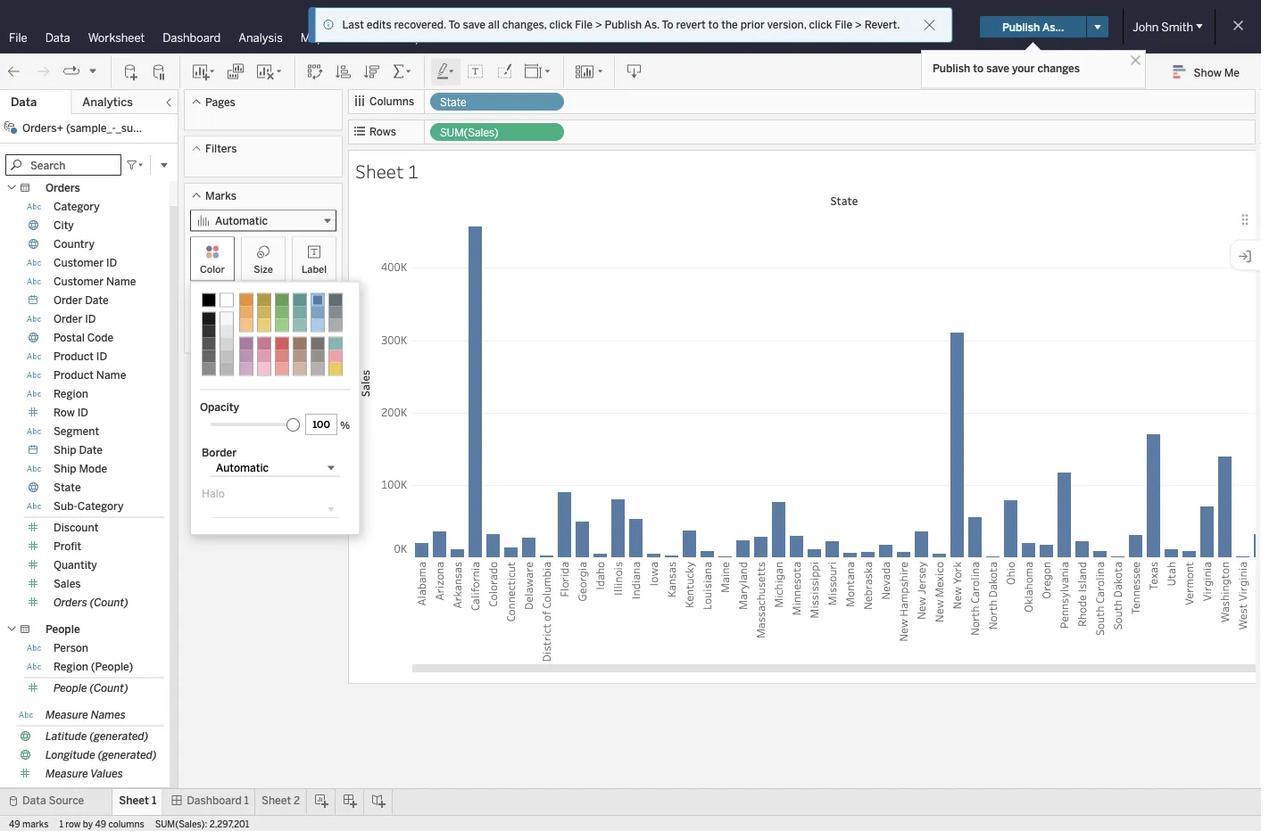 Task type: locate. For each thing, give the bounding box(es) containing it.
latitude (generated)
[[46, 731, 149, 744]]

measure down the longitude
[[46, 768, 88, 781]]

1 vertical spatial people
[[54, 682, 87, 695]]

(tableau
[[635, 18, 694, 35]]

name for customer name
[[106, 275, 136, 288]]

2 measure from the top
[[46, 768, 88, 781]]

publish left as...
[[1002, 20, 1040, 33]]

0 horizontal spatial save
[[463, 18, 485, 31]]

0 horizontal spatial 49
[[9, 819, 20, 830]]

South Dakota, State. Press Space to toggle selection. Press Escape to go back to the left margin. Use arrow keys to navigate headers text field
[[1109, 559, 1127, 666]]

0 vertical spatial region
[[54, 388, 88, 401]]

_superstore)
[[116, 121, 180, 134]]

1 (count) from the top
[[90, 597, 128, 610]]

format workbook image
[[495, 63, 513, 81]]

South Carolina, State. Press Space to toggle selection. Press Escape to go back to the left margin. Use arrow keys to navigate headers text field
[[1091, 559, 1109, 666]]

1 vertical spatial region
[[54, 661, 88, 674]]

Kansas, State. Press Space to toggle selection. Press Escape to go back to the left margin. Use arrow keys to navigate headers text field
[[662, 559, 680, 666]]

ship down "ship date"
[[54, 463, 76, 476]]

1 vertical spatial measure
[[46, 768, 88, 781]]

ship
[[54, 444, 76, 457], [54, 463, 76, 476]]

0 horizontal spatial click
[[549, 18, 572, 31]]

> up "show/hide cards" icon
[[595, 18, 602, 31]]

0 vertical spatial name
[[106, 275, 136, 288]]

1 horizontal spatial >
[[855, 18, 862, 31]]

1 order from the top
[[54, 294, 82, 307]]

0 vertical spatial date
[[85, 294, 109, 307]]

data
[[45, 30, 70, 45], [11, 95, 37, 109], [22, 795, 46, 808]]

to right as.
[[662, 18, 674, 31]]

0 vertical spatial to
[[708, 18, 719, 31]]

new data source image
[[122, 63, 140, 81]]

date up mode
[[79, 444, 103, 457]]

date for ship date
[[79, 444, 103, 457]]

1 vertical spatial order
[[54, 313, 82, 326]]

to inside last edits recovered. to save all changes, click file > publish as. to revert to the prior version, click file > revert. alert
[[708, 18, 719, 31]]

measure
[[46, 709, 88, 722], [46, 768, 88, 781]]

sheet 1 up columns
[[119, 795, 157, 808]]

country
[[54, 238, 95, 251]]

dashboard up sum(sales): 2,297,201
[[187, 795, 242, 808]]

Search text field
[[5, 154, 121, 176]]

sum(sales)
[[440, 126, 499, 139]]

Minnesota, State. Press Space to toggle selection. Press Escape to go back to the left margin. Use arrow keys to navigate headers text field
[[787, 559, 805, 666]]

data up the marks
[[22, 795, 46, 808]]

2 customer from the top
[[54, 275, 104, 288]]

people up the person
[[46, 624, 80, 636]]

1
[[408, 159, 419, 183], [152, 795, 157, 808], [244, 795, 249, 808], [59, 819, 63, 830]]

1 vertical spatial (generated)
[[98, 749, 157, 762]]

save left all
[[463, 18, 485, 31]]

order up postal
[[54, 313, 82, 326]]

id for product id
[[96, 350, 107, 363]]

dashboard up new worksheet icon
[[163, 30, 221, 45]]

people for people
[[46, 624, 80, 636]]

New Jersey, State. Press Space to toggle selection. Press Escape to go back to the left margin. Use arrow keys to navigate headers text field
[[912, 559, 930, 666]]

id for order id
[[85, 313, 96, 326]]

1 horizontal spatial sheet 1
[[355, 159, 419, 183]]

publish for publish to save your changes
[[933, 62, 971, 75]]

1 vertical spatial to
[[973, 62, 984, 75]]

dashboard for dashboard
[[163, 30, 221, 45]]

1 up 2,297,201
[[244, 795, 249, 808]]

0 vertical spatial orders
[[46, 182, 80, 195]]

Utah, State. Press Space to toggle selection. Press Escape to go back to the left margin. Use arrow keys to navigate headers text field
[[1162, 559, 1180, 666]]

1 vertical spatial category
[[77, 500, 124, 513]]

measure up latitude on the bottom of page
[[46, 709, 88, 722]]

date down customer name
[[85, 294, 109, 307]]

Delaware, State. Press Space to toggle selection. Press Escape to go back to the left margin. Use arrow keys to navigate headers text field
[[520, 559, 537, 666]]

to
[[708, 18, 719, 31], [973, 62, 984, 75]]

West Virginia, State. Press Space to toggle selection. Press Escape to go back to the left margin. Use arrow keys to navigate headers text field
[[1234, 559, 1251, 666]]

size
[[254, 263, 273, 275]]

0 vertical spatial category
[[54, 200, 100, 213]]

measure names
[[46, 709, 126, 722]]

people for people (count)
[[54, 682, 87, 695]]

1 horizontal spatial save
[[987, 62, 1009, 75]]

profit
[[54, 540, 81, 553]]

2 > from the left
[[855, 18, 862, 31]]

1 click from the left
[[549, 18, 572, 31]]

data down undo image
[[11, 95, 37, 109]]

people
[[46, 624, 80, 636], [54, 682, 87, 695]]

sum(sales):
[[155, 819, 207, 830]]

edits
[[367, 18, 392, 31]]

order up order id
[[54, 294, 82, 307]]

orders down sales
[[54, 597, 87, 610]]

filters
[[205, 142, 237, 155]]

as...
[[1043, 20, 1064, 33]]

Idaho, State. Press Space to toggle selection. Press Escape to go back to the left margin. Use arrow keys to navigate headers text field
[[591, 559, 609, 666]]

1 vertical spatial date
[[79, 444, 103, 457]]

publish for publish as...
[[1002, 20, 1040, 33]]

0 vertical spatial (generated)
[[90, 731, 149, 744]]

row
[[54, 407, 75, 420]]

1 vertical spatial name
[[96, 369, 126, 382]]

redo image
[[34, 63, 52, 81]]

save left your
[[987, 62, 1009, 75]]

to right the recovered.
[[449, 18, 460, 31]]

dashboard 1
[[187, 795, 249, 808]]

name down product id
[[96, 369, 126, 382]]

1 > from the left
[[595, 18, 602, 31]]

Rhode Island, State. Press Space to toggle selection. Press Escape to go back to the left margin. Use arrow keys to navigate headers text field
[[1073, 559, 1091, 666]]

orders down search text field
[[46, 182, 80, 195]]

1 vertical spatial save
[[987, 62, 1009, 75]]

show/hide cards image
[[575, 63, 603, 81]]

1 product from the top
[[54, 350, 94, 363]]

1 vertical spatial customer
[[54, 275, 104, 288]]

0 horizontal spatial to
[[708, 18, 719, 31]]

sheet up columns
[[119, 795, 149, 808]]

columns
[[108, 819, 144, 830]]

name down customer id
[[106, 275, 136, 288]]

order
[[54, 294, 82, 307], [54, 313, 82, 326]]

publish inside button
[[1002, 20, 1040, 33]]

sheet 1
[[355, 159, 419, 183], [119, 795, 157, 808]]

0 vertical spatial dashboard
[[163, 30, 221, 45]]

as.
[[644, 18, 660, 31]]

row
[[65, 819, 81, 830]]

1 horizontal spatial publish
[[933, 62, 971, 75]]

(generated) for longitude (generated)
[[98, 749, 157, 762]]

totals image
[[392, 63, 413, 81]]

1 region from the top
[[54, 388, 88, 401]]

product for product name
[[54, 369, 94, 382]]

sheet down rows
[[355, 159, 404, 183]]

0 vertical spatial (count)
[[90, 597, 128, 610]]

(generated) down names
[[90, 731, 149, 744]]

1 horizontal spatial 49
[[95, 819, 106, 830]]

id up customer name
[[106, 257, 117, 270]]

Arizona, State. Press Space to toggle selection. Press Escape to go back to the left margin. Use arrow keys to navigate headers text field
[[430, 559, 448, 666]]

1 vertical spatial product
[[54, 369, 94, 382]]

(count)
[[90, 597, 128, 610], [90, 682, 128, 695]]

to left your
[[973, 62, 984, 75]]

click right "version,"
[[809, 18, 832, 31]]

region up row id
[[54, 388, 88, 401]]

publish inside alert
[[605, 18, 642, 31]]

measure values
[[46, 768, 123, 781]]

changes,
[[502, 18, 547, 31]]

product down postal
[[54, 350, 94, 363]]

0 horizontal spatial >
[[595, 18, 602, 31]]

1 vertical spatial (count)
[[90, 682, 128, 695]]

to left the
[[708, 18, 719, 31]]

1 measure from the top
[[46, 709, 88, 722]]

save
[[463, 18, 485, 31], [987, 62, 1009, 75]]

color
[[200, 263, 225, 275]]

Kentucky, State. Press Space to toggle selection. Press Escape to go back to the left margin. Use arrow keys to navigate headers text field
[[680, 559, 698, 666]]

Nebraska, State. Press Space to toggle selection. Press Escape to go back to the left margin. Use arrow keys to navigate headers text field
[[859, 559, 877, 666]]

0 horizontal spatial file
[[9, 30, 27, 45]]

2 vertical spatial data
[[22, 795, 46, 808]]

help
[[398, 30, 422, 45]]

2 horizontal spatial state
[[831, 193, 858, 208]]

2 order from the top
[[54, 313, 82, 326]]

latitude
[[46, 731, 87, 744]]

(people)
[[91, 661, 133, 674]]

publish
[[605, 18, 642, 31], [1002, 20, 1040, 33], [933, 62, 971, 75]]

sum(sales): 2,297,201
[[155, 819, 249, 830]]

names
[[91, 709, 126, 722]]

file right new
[[575, 18, 593, 31]]

publish as... button
[[980, 16, 1087, 37]]

Louisiana, State. Press Space to toggle selection. Press Escape to go back to the left margin. Use arrow keys to navigate headers text field
[[698, 559, 716, 666]]

0 vertical spatial order
[[54, 294, 82, 307]]

2 region from the top
[[54, 661, 88, 674]]

customer
[[54, 257, 104, 270], [54, 275, 104, 288]]

publish as...
[[1002, 20, 1064, 33]]

2 to from the left
[[662, 18, 674, 31]]

(count) down (people)
[[90, 682, 128, 695]]

fit image
[[524, 63, 553, 81]]

None range field
[[211, 416, 300, 427]]

product down product id
[[54, 369, 94, 382]]

customer up order date
[[54, 275, 104, 288]]

file left revert.
[[835, 18, 853, 31]]

last
[[342, 18, 364, 31]]

code
[[87, 332, 114, 345]]

0 vertical spatial save
[[463, 18, 485, 31]]

undo image
[[5, 63, 23, 81]]

(count) down quantity
[[90, 597, 128, 610]]

public)
[[697, 18, 745, 35]]

region down the person
[[54, 661, 88, 674]]

0 vertical spatial state
[[440, 96, 466, 109]]

1 vertical spatial dashboard
[[187, 795, 242, 808]]

1 vertical spatial orders
[[54, 597, 87, 610]]

49 left the marks
[[9, 819, 20, 830]]

category up city
[[54, 200, 100, 213]]

name for product name
[[96, 369, 126, 382]]

close image
[[1127, 52, 1144, 69]]

0 horizontal spatial to
[[449, 18, 460, 31]]

2 (count) from the top
[[90, 682, 128, 695]]

1 horizontal spatial to
[[973, 62, 984, 75]]

longitude
[[46, 749, 95, 762]]

id down the code
[[96, 350, 107, 363]]

data up replay animation image at the left top of page
[[45, 30, 70, 45]]

sheet left 2
[[261, 795, 291, 808]]

2 49 from the left
[[95, 819, 106, 830]]

to
[[449, 18, 460, 31], [662, 18, 674, 31]]

0 vertical spatial ship
[[54, 444, 76, 457]]

0 vertical spatial measure
[[46, 709, 88, 722]]

sheet
[[355, 159, 404, 183], [119, 795, 149, 808], [261, 795, 291, 808]]

measure for measure names
[[46, 709, 88, 722]]

border
[[202, 446, 237, 459]]

0 horizontal spatial sheet 1
[[119, 795, 157, 808]]

Mississippi, State. Press Space to toggle selection. Press Escape to go back to the left margin. Use arrow keys to navigate headers text field
[[805, 559, 823, 666]]

date for order date
[[85, 294, 109, 307]]

2 horizontal spatial publish
[[1002, 20, 1040, 33]]

1 ship from the top
[[54, 444, 76, 457]]

file up undo image
[[9, 30, 27, 45]]

workbook
[[563, 18, 632, 35]]

2 product from the top
[[54, 369, 94, 382]]

id right 'row'
[[77, 407, 88, 420]]

> left revert.
[[855, 18, 862, 31]]

publish left your
[[933, 62, 971, 75]]

format
[[342, 30, 380, 45]]

2 ship from the top
[[54, 463, 76, 476]]

region
[[54, 388, 88, 401], [54, 661, 88, 674]]

1 customer from the top
[[54, 257, 104, 270]]

marks. press enter to open the view data window.. use arrow keys to navigate data visualization elements. image
[[412, 210, 1261, 559]]

0 vertical spatial people
[[46, 624, 80, 636]]

District of Columbia, State. Press Space to toggle selection. Press Escape to go back to the left margin. Use arrow keys to navigate headers text field
[[537, 559, 555, 666]]

category up discount
[[77, 500, 124, 513]]

date
[[85, 294, 109, 307], [79, 444, 103, 457]]

2 vertical spatial state
[[54, 482, 81, 495]]

0 horizontal spatial publish
[[605, 18, 642, 31]]

click
[[549, 18, 572, 31], [809, 18, 832, 31]]

sorted ascending by sum of sales within state image
[[335, 63, 353, 81]]

0 vertical spatial sheet 1
[[355, 159, 419, 183]]

id
[[106, 257, 117, 270], [85, 313, 96, 326], [96, 350, 107, 363], [77, 407, 88, 420]]

row id
[[54, 407, 88, 420]]

people up 'measure names'
[[54, 682, 87, 695]]

1 vertical spatial state
[[831, 193, 858, 208]]

Montana, State. Press Space to toggle selection. Press Escape to go back to the left margin. Use arrow keys to navigate headers text field
[[841, 559, 859, 666]]

customer for customer id
[[54, 257, 104, 270]]

1 vertical spatial sheet 1
[[119, 795, 157, 808]]

Ohio, State. Press Space to toggle selection. Press Escape to go back to the left margin. Use arrow keys to navigate headers text field
[[1002, 559, 1019, 666]]

(generated) up values
[[98, 749, 157, 762]]

sub-category
[[54, 500, 124, 513]]

marks
[[205, 189, 236, 202]]

file
[[575, 18, 593, 31], [835, 18, 853, 31], [9, 30, 27, 45]]

id up postal code
[[85, 313, 96, 326]]

Connecticut, State. Press Space to toggle selection. Press Escape to go back to the left margin. Use arrow keys to navigate headers text field
[[502, 559, 520, 666]]

publish left as.
[[605, 18, 642, 31]]

None text field
[[305, 414, 337, 436]]

1 vertical spatial ship
[[54, 463, 76, 476]]

your
[[1012, 62, 1035, 75]]

ship down "segment"
[[54, 444, 76, 457]]

name
[[106, 275, 136, 288], [96, 369, 126, 382]]

quantity
[[54, 559, 97, 572]]

sheet 1 down rows
[[355, 159, 419, 183]]

show mark labels image
[[467, 63, 485, 81]]

49 right by
[[95, 819, 106, 830]]

show me button
[[1165, 58, 1256, 86]]

1 row by 49 columns
[[59, 819, 144, 830]]

customer down the country
[[54, 257, 104, 270]]

1 49 from the left
[[9, 819, 20, 830]]

1 horizontal spatial state
[[440, 96, 466, 109]]

Georgia, State. Press Space to toggle selection. Press Escape to go back to the left margin. Use arrow keys to navigate headers text field
[[573, 559, 591, 666]]

0 vertical spatial product
[[54, 350, 94, 363]]

1 horizontal spatial to
[[662, 18, 674, 31]]

john
[[1133, 20, 1159, 34]]

Pennsylvania, State. Press Space to toggle selection. Press Escape to go back to the left margin. Use arrow keys to navigate headers text field
[[1055, 559, 1073, 666]]

orders
[[46, 182, 80, 195], [54, 597, 87, 610]]

show me
[[1194, 66, 1240, 79]]

click right changes,
[[549, 18, 572, 31]]

1 down columns
[[408, 159, 419, 183]]

info image
[[323, 19, 335, 31]]

ship for ship mode
[[54, 463, 76, 476]]

1 horizontal spatial click
[[809, 18, 832, 31]]

highlight image
[[436, 63, 456, 81]]

0 vertical spatial customer
[[54, 257, 104, 270]]



Task type: vqa. For each thing, say whether or not it's contained in the screenshot.
Tableau Public Viz of the Day IMAGE
no



Task type: describe. For each thing, give the bounding box(es) containing it.
2
[[294, 795, 300, 808]]

sorted descending by sum of sales within state image
[[363, 63, 381, 81]]

mode
[[79, 463, 107, 476]]

map
[[301, 30, 324, 45]]

ship mode
[[54, 463, 107, 476]]

Wisconsin, State. Press Space to toggle selection. Press Escape to go back to the left margin. Use arrow keys to navigate headers text field
[[1251, 559, 1261, 666]]

show
[[1194, 66, 1222, 79]]

source
[[49, 795, 84, 808]]

new worksheet image
[[191, 63, 216, 81]]

detail
[[199, 313, 226, 325]]

the
[[721, 18, 738, 31]]

order for order date
[[54, 294, 82, 307]]

ship date
[[54, 444, 103, 457]]

by
[[83, 819, 93, 830]]

revert.
[[865, 18, 900, 31]]

Washington, State. Press Space to toggle selection. Press Escape to go back to the left margin. Use arrow keys to navigate headers text field
[[1216, 559, 1234, 666]]

New Mexico, State. Press Space to toggle selection. Press Escape to go back to the left margin. Use arrow keys to navigate headers text field
[[930, 559, 948, 666]]

new workbook (tableau public)
[[530, 18, 745, 35]]

Illinois, State. Press Space to toggle selection. Press Escape to go back to the left margin. Use arrow keys to navigate headers text field
[[609, 559, 627, 666]]

customer name
[[54, 275, 136, 288]]

pause auto updates image
[[151, 63, 169, 81]]

North Carolina, State. Press Space to toggle selection. Press Escape to go back to the left margin. Use arrow keys to navigate headers text field
[[966, 559, 984, 666]]

john smith
[[1133, 20, 1193, 34]]

Virginia, State. Press Space to toggle selection. Press Escape to go back to the left margin. Use arrow keys to navigate headers text field
[[1198, 559, 1216, 666]]

last edits recovered. to save all changes, click file > publish as. to revert to the prior version, click file > revert. alert
[[342, 17, 900, 33]]

%
[[340, 420, 350, 432]]

product id
[[54, 350, 107, 363]]

customer for customer name
[[54, 275, 104, 288]]

smith
[[1162, 20, 1193, 34]]

label
[[302, 263, 327, 275]]

orders for orders
[[46, 182, 80, 195]]

worksheet
[[88, 30, 145, 45]]

(sample_-
[[66, 121, 116, 134]]

postal code
[[54, 332, 114, 345]]

analytics
[[82, 95, 133, 109]]

orders+ (sample_-_superstore)
[[22, 121, 180, 134]]

region (people)
[[54, 661, 133, 674]]

Florida, State. Press Space to toggle selection. Press Escape to go back to the left margin. Use arrow keys to navigate headers text field
[[555, 559, 573, 666]]

1 horizontal spatial file
[[575, 18, 593, 31]]

region for region
[[54, 388, 88, 401]]

postal
[[54, 332, 85, 345]]

person
[[54, 642, 88, 655]]

replay animation image
[[62, 63, 80, 81]]

2,297,201
[[209, 819, 249, 830]]

(count) for people (count)
[[90, 682, 128, 695]]

Alabama, State. Press Space to toggle selection. Press Escape to go back to the left margin. Use arrow keys to navigate headers text field
[[412, 559, 430, 666]]

product name
[[54, 369, 126, 382]]

2 horizontal spatial file
[[835, 18, 853, 31]]

last edits recovered. to save all changes, click file > publish as. to revert to the prior version, click file > revert.
[[342, 18, 900, 31]]

longitude (generated)
[[46, 749, 157, 762]]

tooltip
[[248, 313, 279, 325]]

ship for ship date
[[54, 444, 76, 457]]

changes
[[1038, 62, 1080, 75]]

Missouri, State. Press Space to toggle selection. Press Escape to go back to the left margin. Use arrow keys to navigate headers text field
[[823, 559, 841, 666]]

product for product id
[[54, 350, 94, 363]]

region for region (people)
[[54, 661, 88, 674]]

order id
[[54, 313, 96, 326]]

discount
[[54, 522, 99, 535]]

Arkansas, State. Press Space to toggle selection. Press Escape to go back to the left margin. Use arrow keys to navigate headers text field
[[448, 559, 466, 666]]

id for customer id
[[106, 257, 117, 270]]

0 horizontal spatial state
[[54, 482, 81, 495]]

Oregon, State. Press Space to toggle selection. Press Escape to go back to the left margin. Use arrow keys to navigate headers text field
[[1037, 559, 1055, 666]]

orders+
[[22, 121, 63, 134]]

California, State. Press Space to toggle selection. Press Escape to go back to the left margin. Use arrow keys to navigate headers text field
[[466, 559, 484, 666]]

Nevada, State. Press Space to toggle selection. Press Escape to go back to the left margin. Use arrow keys to navigate headers text field
[[877, 559, 894, 666]]

automatic
[[216, 461, 269, 474]]

1 to from the left
[[449, 18, 460, 31]]

opacity
[[200, 401, 239, 414]]

2 click from the left
[[809, 18, 832, 31]]

marks
[[22, 819, 49, 830]]

Tennessee, State. Press Space to toggle selection. Press Escape to go back to the left margin. Use arrow keys to navigate headers text field
[[1127, 559, 1144, 666]]

Oklahoma, State. Press Space to toggle selection. Press Escape to go back to the left margin. Use arrow keys to navigate headers text field
[[1019, 559, 1037, 666]]

revert
[[676, 18, 706, 31]]

city
[[54, 219, 74, 232]]

dashboard for dashboard 1
[[187, 795, 242, 808]]

prior
[[741, 18, 765, 31]]

measure for measure values
[[46, 768, 88, 781]]

Massachusetts, State. Press Space to toggle selection. Press Escape to go back to the left margin. Use arrow keys to navigate headers text field
[[752, 559, 769, 666]]

1 vertical spatial data
[[11, 95, 37, 109]]

pages
[[205, 96, 235, 108]]

2 horizontal spatial sheet
[[355, 159, 404, 183]]

swap rows and columns image
[[306, 63, 324, 81]]

values
[[90, 768, 123, 781]]

Iowa, State. Press Space to toggle selection. Press Escape to go back to the left margin. Use arrow keys to navigate headers text field
[[644, 559, 662, 666]]

collapse image
[[163, 97, 174, 108]]

(generated) for latitude (generated)
[[90, 731, 149, 744]]

customer id
[[54, 257, 117, 270]]

North Dakota, State. Press Space to toggle selection. Press Escape to go back to the left margin. Use arrow keys to navigate headers text field
[[984, 559, 1002, 666]]

me
[[1224, 66, 1240, 79]]

Michigan, State. Press Space to toggle selection. Press Escape to go back to the left margin. Use arrow keys to navigate headers text field
[[769, 559, 787, 666]]

1 horizontal spatial sheet
[[261, 795, 291, 808]]

1 left row
[[59, 819, 63, 830]]

sub-
[[54, 500, 77, 513]]

version,
[[767, 18, 807, 31]]

sales
[[54, 578, 81, 591]]

Texas, State. Press Space to toggle selection. Press Escape to go back to the left margin. Use arrow keys to navigate headers text field
[[1144, 559, 1162, 666]]

order for order id
[[54, 313, 82, 326]]

columns
[[370, 95, 414, 108]]

sheet 2
[[261, 795, 300, 808]]

analysis
[[239, 30, 283, 45]]

New Hampshire, State. Press Space to toggle selection. Press Escape to go back to the left margin. Use arrow keys to navigate headers text field
[[894, 559, 912, 666]]

(count) for orders (count)
[[90, 597, 128, 610]]

Indiana, State. Press Space to toggle selection. Press Escape to go back to the left margin. Use arrow keys to navigate headers text field
[[627, 559, 644, 666]]

rows
[[370, 125, 396, 138]]

0 horizontal spatial sheet
[[119, 795, 149, 808]]

replay animation image
[[87, 65, 98, 76]]

orders (count)
[[54, 597, 128, 610]]

orders for orders (count)
[[54, 597, 87, 610]]

0 vertical spatial data
[[45, 30, 70, 45]]

id for row id
[[77, 407, 88, 420]]

data source
[[22, 795, 84, 808]]

Maine, State. Press Space to toggle selection. Press Escape to go back to the left margin. Use arrow keys to navigate headers text field
[[716, 559, 734, 666]]

duplicate image
[[227, 63, 245, 81]]

Colorado, State. Press Space to toggle selection. Press Escape to go back to the left margin. Use arrow keys to navigate headers text field
[[484, 559, 502, 666]]

order date
[[54, 294, 109, 307]]

segment
[[54, 425, 99, 438]]

save inside alert
[[463, 18, 485, 31]]

download image
[[626, 63, 644, 81]]

all
[[488, 18, 500, 31]]

49 marks
[[9, 819, 49, 830]]

recovered.
[[394, 18, 446, 31]]

New York, State. Press Space to toggle selection. Press Escape to go back to the left margin. Use arrow keys to navigate headers text field
[[948, 559, 966, 666]]

people (count)
[[54, 682, 128, 695]]

publish to save your changes
[[933, 62, 1080, 75]]

Vermont, State. Press Space to toggle selection. Press Escape to go back to the left margin. Use arrow keys to navigate headers text field
[[1180, 559, 1198, 666]]

Maryland, State. Press Space to toggle selection. Press Escape to go back to the left margin. Use arrow keys to navigate headers text field
[[734, 559, 752, 666]]

1 up sum(sales): on the left of the page
[[152, 795, 157, 808]]

clear sheet image
[[255, 63, 284, 81]]



